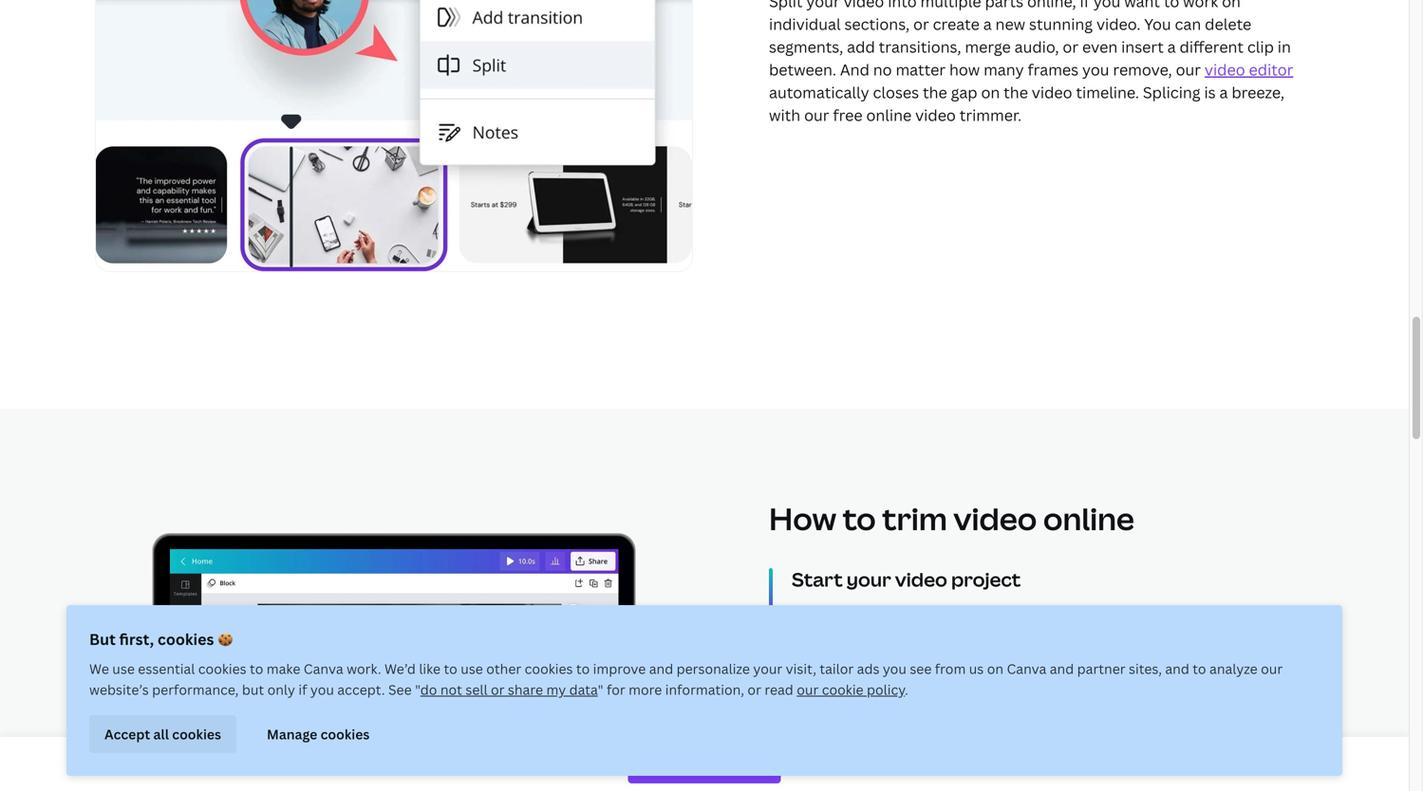 Task type: vqa. For each thing, say whether or not it's contained in the screenshot.
design?
no



Task type: locate. For each thing, give the bounding box(es) containing it.
or
[[913, 14, 929, 34], [1063, 36, 1079, 57], [491, 681, 505, 699], [748, 681, 761, 699]]

video up open canva and launch a video design.
[[895, 567, 947, 593]]

your inside split your video into multiple parts online, if you want to work on individual sections, or create a new stunning video. you can delete segments, add transitions, merge audio, or even insert a different clip in between. and no matter how many frames you remove, our
[[806, 0, 840, 11]]

if up stunning
[[1080, 0, 1090, 11]]

your up individual
[[806, 0, 840, 11]]

canva right "make"
[[304, 660, 343, 678]]

use up 'website's'
[[112, 660, 135, 678]]

1 horizontal spatial online
[[1043, 498, 1135, 540]]

1 horizontal spatial "
[[598, 681, 603, 699]]

for
[[607, 681, 625, 699]]

to up 'you'
[[1164, 0, 1179, 11]]

remove,
[[1113, 59, 1172, 80]]

and
[[840, 59, 870, 80]]

to left trim
[[843, 498, 876, 540]]

0 horizontal spatial if
[[298, 681, 307, 699]]

delete
[[1205, 14, 1252, 34]]

create
[[933, 14, 980, 34]]

you up policy
[[883, 660, 907, 678]]

insert
[[1121, 36, 1164, 57]]

project
[[951, 567, 1021, 593]]

1 " from the left
[[415, 681, 420, 699]]

.
[[905, 681, 908, 699]]

if
[[1080, 0, 1090, 11], [298, 681, 307, 699]]

1 horizontal spatial canva
[[835, 604, 881, 624]]

all
[[153, 726, 169, 744]]

essential
[[138, 660, 195, 678]]

visit,
[[786, 660, 816, 678]]

0 horizontal spatial canva
[[304, 660, 343, 678]]

🍪
[[218, 629, 233, 650]]

1 horizontal spatial the
[[1004, 82, 1028, 102]]

1 vertical spatial your
[[847, 567, 891, 593]]

0 vertical spatial your
[[806, 0, 840, 11]]

start
[[792, 567, 843, 593]]

if inside split your video into multiple parts online, if you want to work on individual sections, or create a new stunning video. you can delete segments, add transitions, merge audio, or even insert a different clip in between. and no matter how many frames you remove, our
[[1080, 0, 1090, 11]]

automatically
[[769, 82, 869, 102]]

information,
[[665, 681, 744, 699]]

2 vertical spatial on
[[987, 660, 1004, 678]]

can
[[1175, 14, 1201, 34]]

launch
[[916, 604, 965, 624]]

0 vertical spatial online
[[866, 105, 912, 125]]

video down frames
[[1032, 82, 1072, 102]]

2 vertical spatial your
[[753, 660, 783, 678]]

1 the from the left
[[923, 82, 947, 102]]

your up read
[[753, 660, 783, 678]]

to left analyze at the right bottom of the page
[[1193, 660, 1206, 678]]

0 vertical spatial if
[[1080, 0, 1090, 11]]

our inside split your video into multiple parts online, if you want to work on individual sections, or create a new stunning video. you can delete segments, add transitions, merge audio, or even insert a different clip in between. and no matter how many frames you remove, our
[[1176, 59, 1201, 80]]

0 horizontal spatial "
[[415, 681, 420, 699]]

how
[[769, 498, 836, 540]]

video.
[[1097, 14, 1141, 34]]

we
[[89, 660, 109, 678]]

we use essential cookies to make canva work. we'd like to use other cookies to improve and personalize your visit, tailor ads you see from us on canva and partner sites, and to analyze our website's performance, but only if you accept. see "
[[89, 660, 1283, 699]]

1 vertical spatial on
[[981, 82, 1000, 102]]

0 vertical spatial on
[[1222, 0, 1241, 11]]

and left partner
[[1050, 660, 1074, 678]]

start your video project
[[792, 567, 1021, 593]]

on inside split your video into multiple parts online, if you want to work on individual sections, or create a new stunning video. you can delete segments, add transitions, merge audio, or even insert a different clip in between. and no matter how many frames you remove, our
[[1222, 0, 1241, 11]]

a
[[983, 14, 992, 34], [1167, 36, 1176, 57], [1220, 82, 1228, 102], [969, 604, 978, 624]]

how to cut a video online image
[[170, 549, 618, 792]]

partner
[[1077, 660, 1126, 678]]

cookies
[[158, 629, 214, 650], [198, 660, 246, 678], [525, 660, 573, 678], [172, 726, 221, 744], [321, 726, 370, 744]]

ads
[[857, 660, 880, 678]]

editor
[[1249, 59, 1294, 80]]

the down matter
[[923, 82, 947, 102]]

you left accept.
[[310, 681, 334, 699]]

you up video.
[[1094, 0, 1121, 11]]

a right is
[[1220, 82, 1228, 102]]

1 use from the left
[[112, 660, 135, 678]]

0 horizontal spatial use
[[112, 660, 135, 678]]

online inside video editor automatically closes the gap on the video timeline. splicing is a breeze, with our free online video trimmer.
[[866, 105, 912, 125]]

new
[[996, 14, 1026, 34]]

0 horizontal spatial your
[[753, 660, 783, 678]]

a inside video editor automatically closes the gap on the video timeline. splicing is a breeze, with our free online video trimmer.
[[1220, 82, 1228, 102]]

online up the start your video project dropdown button
[[1043, 498, 1135, 540]]

accept.
[[337, 681, 385, 699]]

online,
[[1027, 0, 1076, 11]]

multiple
[[920, 0, 981, 11]]

0 horizontal spatial online
[[866, 105, 912, 125]]

but
[[242, 681, 264, 699]]

trimmer.
[[960, 105, 1022, 125]]

the
[[923, 82, 947, 102], [1004, 82, 1028, 102]]

your
[[806, 0, 840, 11], [847, 567, 891, 593], [753, 660, 783, 678]]

matter
[[896, 59, 946, 80]]

and
[[885, 604, 912, 624], [649, 660, 673, 678], [1050, 660, 1074, 678], [1165, 660, 1189, 678]]

1 vertical spatial if
[[298, 681, 307, 699]]

different
[[1180, 36, 1244, 57]]

free
[[833, 105, 863, 125]]

on up delete
[[1222, 0, 1241, 11]]

" left "for"
[[598, 681, 603, 699]]

if right only
[[298, 681, 307, 699]]

open
[[792, 604, 832, 624]]

transitions,
[[879, 36, 961, 57]]

0 horizontal spatial the
[[923, 82, 947, 102]]

on up trimmer.
[[981, 82, 1000, 102]]

and down start your video project
[[885, 604, 912, 624]]

accept
[[104, 726, 150, 744]]

online down closes
[[866, 105, 912, 125]]

a up merge
[[983, 14, 992, 34]]

video up sections,
[[844, 0, 884, 11]]

use up sell at the bottom left of the page
[[461, 660, 483, 678]]

1 vertical spatial online
[[1043, 498, 1135, 540]]

breeze,
[[1232, 82, 1285, 102]]

2 use from the left
[[461, 660, 483, 678]]

canva right "open"
[[835, 604, 881, 624]]

to
[[1164, 0, 1179, 11], [843, 498, 876, 540], [250, 660, 263, 678], [444, 660, 457, 678], [576, 660, 590, 678], [1193, 660, 1206, 678]]

your right start
[[847, 567, 891, 593]]

2 horizontal spatial your
[[847, 567, 891, 593]]

our down automatically
[[804, 105, 829, 125]]

" right see
[[415, 681, 420, 699]]

you
[[1094, 0, 1121, 11], [1082, 59, 1109, 80], [883, 660, 907, 678], [310, 681, 334, 699]]

2 " from the left
[[598, 681, 603, 699]]

1 horizontal spatial use
[[461, 660, 483, 678]]

data
[[569, 681, 598, 699]]

individual
[[769, 14, 841, 34]]

or up transitions,
[[913, 14, 929, 34]]

cookies down accept.
[[321, 726, 370, 744]]

on right us
[[987, 660, 1004, 678]]

our up "splicing"
[[1176, 59, 1201, 80]]

1 horizontal spatial if
[[1080, 0, 1090, 11]]

our right analyze at the right bottom of the page
[[1261, 660, 1283, 678]]

"
[[415, 681, 420, 699], [598, 681, 603, 699]]

2 the from the left
[[1004, 82, 1028, 102]]

do not sell or share my data " for more information, or read our cookie policy .
[[420, 681, 908, 699]]

cookies down 🍪
[[198, 660, 246, 678]]

your for start
[[847, 567, 891, 593]]

first,
[[119, 629, 154, 650]]

audio,
[[1015, 36, 1059, 57]]

online
[[866, 105, 912, 125], [1043, 498, 1135, 540]]

and up do not sell or share my data " for more information, or read our cookie policy .
[[649, 660, 673, 678]]

the down many
[[1004, 82, 1028, 102]]

want
[[1124, 0, 1160, 11]]

many
[[984, 59, 1024, 80]]

on
[[1222, 0, 1241, 11], [981, 82, 1000, 102], [987, 660, 1004, 678]]

1 horizontal spatial your
[[806, 0, 840, 11]]

canva right us
[[1007, 660, 1047, 678]]

canva
[[835, 604, 881, 624], [304, 660, 343, 678], [1007, 660, 1047, 678]]



Task type: describe. For each thing, give the bounding box(es) containing it.
policy
[[867, 681, 905, 699]]

video down different
[[1205, 59, 1245, 80]]

or down stunning
[[1063, 36, 1079, 57]]

manage cookies
[[267, 726, 370, 744]]

split your video into multiple parts online, if you want to work on individual sections, or create a new stunning video. you can delete segments, add transitions, merge audio, or even insert a different clip in between. and no matter how many frames you remove, our
[[769, 0, 1291, 80]]

your for split
[[806, 0, 840, 11]]

like
[[419, 660, 441, 678]]

to up but
[[250, 660, 263, 678]]

you
[[1144, 14, 1171, 34]]

no
[[873, 59, 892, 80]]

our inside video editor automatically closes the gap on the video timeline. splicing is a breeze, with our free online video trimmer.
[[804, 105, 829, 125]]

how
[[949, 59, 980, 80]]

my
[[546, 681, 566, 699]]

or right sell at the bottom left of the page
[[491, 681, 505, 699]]

closes
[[873, 82, 919, 102]]

website's
[[89, 681, 149, 699]]

share
[[508, 681, 543, 699]]

work.
[[347, 660, 381, 678]]

trim
[[882, 498, 947, 540]]

stunning
[[1029, 14, 1093, 34]]

between.
[[769, 59, 836, 80]]

read
[[765, 681, 794, 699]]

split
[[769, 0, 803, 11]]

video inside split your video into multiple parts online, if you want to work on individual sections, or create a new stunning video. you can delete segments, add transitions, merge audio, or even insert a different clip in between. and no matter how many frames you remove, our
[[844, 0, 884, 11]]

from
[[935, 660, 966, 678]]

manage cookies button
[[252, 716, 385, 754]]

in
[[1278, 36, 1291, 57]]

video editor automatically closes the gap on the video timeline. splicing is a breeze, with our free online video trimmer.
[[769, 59, 1294, 125]]

start your video project button
[[792, 567, 1314, 593]]

analyze
[[1210, 660, 1258, 678]]

improve
[[593, 660, 646, 678]]

how to trim video online
[[769, 498, 1135, 540]]

work
[[1183, 0, 1218, 11]]

only
[[267, 681, 295, 699]]

2 horizontal spatial canva
[[1007, 660, 1047, 678]]

to up "data"
[[576, 660, 590, 678]]

timeline.
[[1076, 82, 1139, 102]]

to right like
[[444, 660, 457, 678]]

but first, cookies 🍪
[[89, 629, 233, 650]]

but
[[89, 629, 116, 650]]

sell
[[466, 681, 488, 699]]

we'd
[[384, 660, 416, 678]]

you down even on the right of the page
[[1082, 59, 1109, 80]]

is
[[1204, 82, 1216, 102]]

video up project
[[953, 498, 1037, 540]]

not
[[440, 681, 462, 699]]

video editor link
[[1205, 59, 1294, 80]]

if inside we use essential cookies to make canva work. we'd like to use other cookies to improve and personalize your visit, tailor ads you see from us on canva and partner sites, and to analyze our website's performance, but only if you accept. see "
[[298, 681, 307, 699]]

clip
[[1247, 36, 1274, 57]]

more
[[629, 681, 662, 699]]

video down the gap
[[915, 105, 956, 125]]

our inside we use essential cookies to make canva work. we'd like to use other cookies to improve and personalize your visit, tailor ads you see from us on canva and partner sites, and to analyze our website's performance, but only if you accept. see "
[[1261, 660, 1283, 678]]

to inside split your video into multiple parts online, if you want to work on individual sections, or create a new stunning video. you can delete segments, add transitions, merge audio, or even insert a different clip in between. and no matter how many frames you remove, our
[[1164, 0, 1179, 11]]

our down the visit,
[[797, 681, 819, 699]]

frames
[[1028, 59, 1079, 80]]

video trimmer feature card 3 image
[[95, 0, 693, 272]]

other
[[486, 660, 521, 678]]

segments,
[[769, 36, 843, 57]]

cookie
[[822, 681, 864, 699]]

cookies up my
[[525, 660, 573, 678]]

sites,
[[1129, 660, 1162, 678]]

accept all cookies
[[104, 726, 221, 744]]

a right launch
[[969, 604, 978, 624]]

on inside video editor automatically closes the gap on the video timeline. splicing is a breeze, with our free online video trimmer.
[[981, 82, 1000, 102]]

and right the sites,
[[1165, 660, 1189, 678]]

into
[[888, 0, 917, 11]]

or left read
[[748, 681, 761, 699]]

cookies up essential
[[158, 629, 214, 650]]

with
[[769, 105, 801, 125]]

video down project
[[981, 604, 1022, 624]]

merge
[[965, 36, 1011, 57]]

a down 'you'
[[1167, 36, 1176, 57]]

accept all cookies button
[[89, 716, 236, 754]]

us
[[969, 660, 984, 678]]

even
[[1082, 36, 1118, 57]]

your inside we use essential cookies to make canva work. we'd like to use other cookies to improve and personalize your visit, tailor ads you see from us on canva and partner sites, and to analyze our website's performance, but only if you accept. see "
[[753, 660, 783, 678]]

make
[[267, 660, 300, 678]]

manage
[[267, 726, 317, 744]]

do not sell or share my data link
[[420, 681, 598, 699]]

design.
[[1025, 604, 1077, 624]]

splicing
[[1143, 82, 1201, 102]]

" inside we use essential cookies to make canva work. we'd like to use other cookies to improve and personalize your visit, tailor ads you see from us on canva and partner sites, and to analyze our website's performance, but only if you accept. see "
[[415, 681, 420, 699]]

our cookie policy link
[[797, 681, 905, 699]]

tailor
[[820, 660, 854, 678]]

gap
[[951, 82, 978, 102]]

performance,
[[152, 681, 239, 699]]

open canva and launch a video design.
[[792, 604, 1077, 624]]

see
[[910, 660, 932, 678]]

parts
[[985, 0, 1024, 11]]

see
[[388, 681, 412, 699]]

cookies right all
[[172, 726, 221, 744]]

personalize
[[677, 660, 750, 678]]

add
[[847, 36, 875, 57]]

do
[[420, 681, 437, 699]]

on inside we use essential cookies to make canva work. we'd like to use other cookies to improve and personalize your visit, tailor ads you see from us on canva and partner sites, and to analyze our website's performance, but only if you accept. see "
[[987, 660, 1004, 678]]



